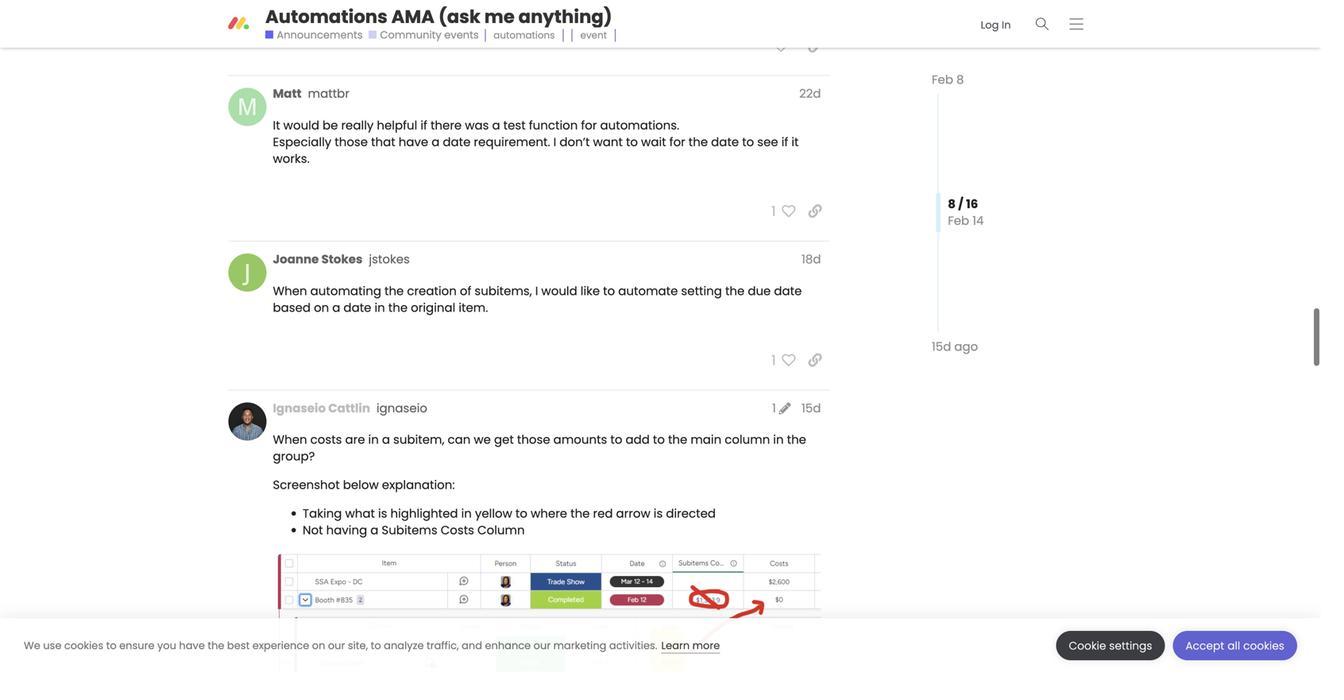 Task type: describe. For each thing, give the bounding box(es) containing it.
where
[[531, 505, 567, 522]]

all
[[1228, 638, 1241, 653]]

the left "original"
[[388, 299, 408, 316]]

when costs are in a subitem, can we get those amounts to add to the main column in the group?
[[273, 431, 807, 465]]

8 / 16 feb 14
[[948, 195, 984, 229]]

cookie
[[1069, 638, 1107, 653]]

analyze
[[384, 638, 424, 653]]

subitems,
[[475, 282, 532, 299]]

0 horizontal spatial for
[[581, 117, 597, 134]]

red
[[593, 505, 613, 522]]

site,
[[348, 638, 368, 653]]

column
[[478, 522, 525, 539]]

15d link
[[802, 400, 821, 417]]

copy a link to this post to clipboard image
[[808, 204, 822, 218]]

automations.
[[600, 117, 680, 134]]

feb 8 link
[[932, 71, 964, 88]]

search image
[[1036, 18, 1050, 30]]

heading for get
[[264, 400, 830, 420]]

to right site, at the left of the page
[[371, 638, 381, 653]]

like this post image
[[774, 39, 788, 52]]

in right column
[[773, 431, 784, 448]]

accept all cookies button
[[1173, 631, 1298, 660]]

date left see
[[711, 133, 739, 150]]

log
[[981, 18, 999, 32]]

1 copy a link to this post to clipboard image from the top
[[808, 39, 822, 52]]

joanne
[[273, 251, 319, 268]]

due
[[748, 282, 771, 299]]

screenshot below explanation:
[[273, 476, 455, 494]]

having
[[326, 522, 367, 539]]

it
[[792, 133, 799, 150]]

event link
[[572, 25, 616, 46]]

d unliked image
[[776, 353, 796, 367]]

on inside when automating the creation of subitems, i would like to automate setting the due date based on a date in the original item.
[[314, 299, 329, 316]]

18d
[[802, 251, 821, 268]]

original
[[411, 299, 456, 316]]

works.
[[273, 150, 310, 167]]

automations
[[494, 29, 555, 42]]

ago
[[955, 338, 978, 355]]

screenshot
[[273, 476, 340, 494]]

jstokes
[[369, 251, 410, 268]]

group?
[[273, 448, 315, 465]]

matt link
[[273, 85, 302, 102]]

and
[[462, 638, 482, 653]]

main
[[691, 431, 722, 448]]

ignaseio cattlin link
[[273, 400, 370, 417]]

subitems
[[382, 522, 438, 539]]

feb inside 8 / 16 feb 14
[[948, 212, 970, 229]]

arrow
[[616, 505, 651, 522]]

0 horizontal spatial have
[[179, 638, 205, 653]]

in right the are
[[368, 431, 379, 448]]

when for when automating the creation of subitems, i would like to automate setting the due date based on a date in the original item.
[[273, 282, 307, 299]]

the down pencil alt icon
[[787, 431, 807, 448]]

heading containing matt
[[264, 85, 830, 105]]

be
[[323, 117, 338, 134]]

log in navigation
[[967, 7, 1094, 41]]

that
[[371, 133, 396, 150]]

anything)
[[519, 4, 612, 29]]

the down jstokes link
[[385, 282, 404, 299]]

amounts
[[554, 431, 607, 448]]

log in button
[[972, 12, 1020, 38]]

get
[[494, 431, 514, 448]]

1 horizontal spatial for
[[670, 133, 686, 150]]

explanation:
[[382, 476, 455, 494]]

cattlin
[[328, 400, 370, 417]]

the inside taking what is highlighted in yellow to where the red arrow is directed not having a subitems costs column
[[571, 505, 590, 522]]

below
[[343, 476, 379, 494]]

requirement.
[[474, 133, 550, 150]]

log in
[[981, 18, 1011, 32]]

the inside 'it would be really helpful if there was a test function for automations. especially those that have a date requirement.  i don't want to wait for the date to see if it works.'
[[689, 133, 708, 150]]

enhance
[[485, 638, 531, 653]]

jstokes link
[[369, 251, 410, 268]]

1 our from the left
[[328, 638, 345, 653]]

menu image
[[1070, 18, 1084, 30]]

15d for 15d ago
[[932, 338, 951, 355]]

i inside when automating the creation of subitems, i would like to automate setting the due date based on a date in the original item.
[[535, 282, 538, 299]]

in inside taking what is highlighted in yellow to where the red arrow is directed not having a subitems costs column
[[461, 505, 472, 522]]

1 for when automating the creation of subitems, i would like to automate setting the due date based on a date in the original item.
[[772, 351, 776, 370]]

image image
[[273, 551, 821, 673]]

creation
[[407, 282, 457, 299]]

1 button for it would be really helpful if there was a test function for automations.
[[764, 198, 796, 225]]

announcements
[[277, 28, 363, 42]]

stokes
[[321, 251, 363, 268]]

community events
[[380, 28, 479, 42]]

function
[[529, 117, 578, 134]]

a inside when automating the creation of subitems, i would like to automate setting the due date based on a date in the original item.
[[332, 299, 340, 316]]

those inside 'when costs are in a subitem, can we get those amounts to add to the main column in the group?'
[[517, 431, 550, 448]]

automations link
[[485, 25, 564, 46]]

settings
[[1110, 638, 1153, 653]]

matt mattbr
[[273, 85, 350, 102]]

we
[[24, 638, 40, 653]]

don't
[[560, 133, 590, 150]]

mattbr link
[[308, 85, 350, 102]]

monday community forum image
[[228, 13, 250, 35]]

setting
[[681, 282, 722, 299]]

to inside taking what is highlighted in yellow to where the red arrow is directed not having a subitems costs column
[[516, 505, 528, 522]]

costs
[[310, 431, 342, 448]]

8 inside 8 / 16 feb 14
[[948, 195, 956, 212]]

are
[[345, 431, 365, 448]]

18d link
[[802, 251, 821, 268]]

yellow
[[475, 505, 512, 522]]

the left main
[[668, 431, 688, 448]]

tags list
[[485, 25, 624, 46]]

taking
[[303, 505, 342, 522]]

there
[[431, 117, 462, 134]]

in
[[1002, 18, 1011, 32]]

what
[[345, 505, 375, 522]]

automations
[[265, 4, 388, 29]]

to left "add"
[[611, 431, 623, 448]]

pencil alt image
[[779, 402, 791, 414]]

have inside 'it would be really helpful if there was a test function for automations. especially those that have a date requirement.  i don't want to wait for the date to see if it works.'
[[399, 133, 428, 150]]

would inside when automating the creation of subitems, i would like to automate setting the due date based on a date in the original item.
[[541, 282, 577, 299]]

was
[[465, 117, 489, 134]]

events
[[444, 28, 479, 42]]

best
[[227, 638, 250, 653]]

2 vertical spatial 1 button
[[768, 400, 796, 417]]

1 inside heading
[[772, 400, 776, 417]]

especially
[[273, 133, 332, 150]]



Task type: locate. For each thing, give the bounding box(es) containing it.
in down jstokes link
[[375, 299, 385, 316]]

it
[[273, 117, 280, 134]]

1 vertical spatial 15d
[[802, 400, 821, 417]]

when down the ignaseio
[[273, 431, 307, 448]]

when inside when automating the creation of subitems, i would like to automate setting the due date based on a date in the original item.
[[273, 282, 307, 299]]

0 horizontal spatial our
[[328, 638, 345, 653]]

15d
[[932, 338, 951, 355], [802, 400, 821, 417]]

subitem,
[[393, 431, 445, 448]]

15d right pencil alt icon
[[802, 400, 821, 417]]

ignaseio
[[377, 400, 427, 417]]

1 vertical spatial heading
[[264, 251, 830, 271]]

0 horizontal spatial those
[[335, 133, 368, 150]]

1 vertical spatial on
[[312, 638, 325, 653]]

community
[[380, 28, 442, 42]]

1 horizontal spatial would
[[541, 282, 577, 299]]

cookies right "all"
[[1244, 638, 1285, 653]]

3 heading from the top
[[264, 400, 830, 420]]

a
[[492, 117, 500, 134], [432, 133, 440, 150], [332, 299, 340, 316], [382, 431, 390, 448], [370, 522, 379, 539]]

1 vertical spatial 1
[[772, 351, 776, 370]]

0 vertical spatial 1 button
[[764, 198, 796, 225]]

when for when costs are in a subitem, can we get those amounts to add to the main column in the group?
[[273, 431, 307, 448]]

0 horizontal spatial 8
[[948, 195, 956, 212]]

have right that
[[399, 133, 428, 150]]

0 vertical spatial 1
[[772, 202, 776, 221]]

on right experience
[[312, 638, 325, 653]]

feb
[[932, 71, 954, 88], [948, 212, 970, 229]]

heading for like
[[264, 251, 830, 271]]

to right "add"
[[653, 431, 665, 448]]

in inside when automating the creation of subitems, i would like to automate setting the due date based on a date in the original item.
[[375, 299, 385, 316]]

1 cookies from the left
[[64, 638, 103, 653]]

when automating the creation of subitems, i would like to automate setting the due date based on a date in the original item.
[[273, 282, 802, 316]]

0 horizontal spatial cookies
[[64, 638, 103, 653]]

in left yellow
[[461, 505, 472, 522]]

test
[[504, 117, 526, 134]]

automate
[[618, 282, 678, 299]]

the
[[689, 133, 708, 150], [385, 282, 404, 299], [725, 282, 745, 299], [388, 299, 408, 316], [668, 431, 688, 448], [787, 431, 807, 448], [571, 505, 590, 522], [208, 638, 224, 653]]

1 vertical spatial those
[[517, 431, 550, 448]]

date right due
[[774, 282, 802, 299]]

1 vertical spatial when
[[273, 431, 307, 448]]

cookies inside button
[[1244, 638, 1285, 653]]

ama
[[391, 4, 435, 29]]

automating
[[310, 282, 381, 299]]

0 horizontal spatial i
[[535, 282, 538, 299]]

to inside when automating the creation of subitems, i would like to automate setting the due date based on a date in the original item.
[[603, 282, 615, 299]]

heading containing ignaseio cattlin
[[264, 400, 830, 420]]

to left wait
[[626, 133, 638, 150]]

helpful
[[377, 117, 417, 134]]

1 horizontal spatial i
[[554, 133, 556, 150]]

would left like
[[541, 282, 577, 299]]

to right like
[[603, 282, 615, 299]]

2 cookies from the left
[[1244, 638, 1285, 653]]

in
[[375, 299, 385, 316], [368, 431, 379, 448], [773, 431, 784, 448], [461, 505, 472, 522]]

1 vertical spatial copy a link to this post to clipboard image
[[808, 353, 822, 367]]

activities.
[[609, 638, 658, 653]]

automations ama (ask me anything) link
[[265, 4, 612, 29]]

1 heading from the top
[[264, 85, 830, 105]]

our
[[328, 638, 345, 653], [534, 638, 551, 653]]

the left 'best'
[[208, 638, 224, 653]]

2 vertical spatial 1
[[772, 400, 776, 417]]

more
[[693, 638, 720, 653]]

15d left ago
[[932, 338, 951, 355]]

1 is from the left
[[378, 505, 387, 522]]

date left the "requirement." at the left top
[[443, 133, 471, 150]]

1 horizontal spatial is
[[654, 505, 663, 522]]

matt
[[273, 85, 302, 102]]

1 horizontal spatial 15d
[[932, 338, 951, 355]]

0 vertical spatial copy a link to this post to clipboard image
[[808, 39, 822, 52]]

want
[[593, 133, 623, 150]]

dialog
[[0, 618, 1321, 673]]

would right it
[[283, 117, 319, 134]]

for right wait
[[670, 133, 686, 150]]

mattbr
[[308, 85, 350, 102]]

0 vertical spatial 8
[[957, 71, 964, 88]]

0 horizontal spatial if
[[421, 117, 427, 134]]

0 vertical spatial have
[[399, 133, 428, 150]]

14
[[973, 212, 984, 229]]

see
[[757, 133, 779, 150]]

heading up when automating the creation of subitems, i would like to automate setting the due date based on a date in the original item.
[[264, 251, 830, 271]]

1 vertical spatial have
[[179, 638, 205, 653]]

to
[[626, 133, 638, 150], [742, 133, 754, 150], [603, 282, 615, 299], [611, 431, 623, 448], [653, 431, 665, 448], [516, 505, 528, 522], [106, 638, 117, 653], [371, 638, 381, 653]]

a right the are
[[382, 431, 390, 448]]

1 button for when automating the creation of subitems, i would like to automate setting the due date based on a date in the original item.
[[764, 347, 796, 374]]

experience
[[252, 638, 309, 653]]

1 vertical spatial feb
[[948, 212, 970, 229]]

a inside 'when costs are in a subitem, can we get those amounts to add to the main column in the group?'
[[382, 431, 390, 448]]

a inside taking what is highlighted in yellow to where the red arrow is directed not having a subitems costs column
[[370, 522, 379, 539]]

like
[[581, 282, 600, 299]]

those right get
[[517, 431, 550, 448]]

accept all cookies
[[1186, 638, 1285, 653]]

i inside 'it would be really helpful if there was a test function for automations. especially those that have a date requirement.  i don't want to wait for the date to see if it works.'
[[554, 133, 556, 150]]

0 horizontal spatial 15d
[[802, 400, 821, 417]]

the left due
[[725, 282, 745, 299]]

cookies for use
[[64, 638, 103, 653]]

cookies for all
[[1244, 638, 1285, 653]]

accept
[[1186, 638, 1225, 653]]

1 horizontal spatial our
[[534, 638, 551, 653]]

heading up 'when costs are in a subitem, can we get those amounts to add to the main column in the group?' in the bottom of the page
[[264, 400, 830, 420]]

heading
[[264, 85, 830, 105], [264, 251, 830, 271], [264, 400, 830, 420]]

a right having
[[370, 522, 379, 539]]

date down stokes
[[344, 299, 371, 316]]

based
[[273, 299, 311, 316]]

cookies
[[64, 638, 103, 653], [1244, 638, 1285, 653]]

/
[[958, 195, 964, 212]]

the left red
[[571, 505, 590, 522]]

item.
[[459, 299, 488, 316]]

1 button left 15d link
[[768, 400, 796, 417]]

have right you
[[179, 638, 205, 653]]

8
[[957, 71, 964, 88], [948, 195, 956, 212]]

have
[[399, 133, 428, 150], [179, 638, 205, 653]]

those left that
[[335, 133, 368, 150]]

copy a link to this post to clipboard image right like this post icon
[[808, 39, 822, 52]]

cookie settings
[[1069, 638, 1153, 653]]

16
[[966, 195, 978, 212]]

copy a link to this post to clipboard image
[[808, 39, 822, 52], [808, 353, 822, 367]]

to left where
[[516, 505, 528, 522]]

d unliked image
[[776, 204, 796, 218]]

joanne stokes jstokes
[[273, 251, 410, 268]]

1 vertical spatial 1 button
[[764, 347, 796, 374]]

22d link
[[799, 85, 821, 102]]

to left ensure on the bottom of the page
[[106, 638, 117, 653]]

2 is from the left
[[654, 505, 663, 522]]

2 when from the top
[[273, 431, 307, 448]]

our left site, at the left of the page
[[328, 638, 345, 653]]

1 vertical spatial 8
[[948, 195, 956, 212]]

announcements link
[[265, 28, 363, 42]]

is right arrow
[[654, 505, 663, 522]]

2 heading from the top
[[264, 251, 830, 271]]

copy a link to this post to clipboard image right d unliked image at the bottom right
[[808, 353, 822, 367]]

the right wait
[[689, 133, 708, 150]]

heading up function
[[264, 85, 830, 105]]

learn more link
[[662, 638, 720, 654]]

1 for it would be really helpful if there was a test function for automations.
[[772, 202, 776, 221]]

0 horizontal spatial would
[[283, 117, 319, 134]]

when down joanne
[[273, 282, 307, 299]]

not
[[303, 522, 323, 539]]

0 vertical spatial feb
[[932, 71, 954, 88]]

1 horizontal spatial cookies
[[1244, 638, 1285, 653]]

1 button up pencil alt icon
[[764, 347, 796, 374]]

joanne stokes link
[[273, 251, 363, 268]]

if left it
[[782, 133, 789, 150]]

2 copy a link to this post to clipboard image from the top
[[808, 353, 822, 367]]

0 vertical spatial 15d
[[932, 338, 951, 355]]

i right subitems,
[[535, 282, 538, 299]]

cookies right use
[[64, 638, 103, 653]]

a left test
[[492, 117, 500, 134]]

use
[[43, 638, 61, 653]]

highlighted
[[391, 505, 458, 522]]

15d for 15d
[[802, 400, 821, 417]]

of
[[460, 282, 472, 299]]

1 when from the top
[[273, 282, 307, 299]]

1 horizontal spatial those
[[517, 431, 550, 448]]

15d ago
[[932, 338, 978, 355]]

2 our from the left
[[534, 638, 551, 653]]

1 vertical spatial would
[[541, 282, 577, 299]]

column
[[725, 431, 770, 448]]

date
[[443, 133, 471, 150], [711, 133, 739, 150], [774, 282, 802, 299], [344, 299, 371, 316]]

0 horizontal spatial is
[[378, 505, 387, 522]]

feb 8
[[932, 71, 964, 88]]

15d ago link
[[932, 338, 978, 355]]

traffic,
[[427, 638, 459, 653]]

1 horizontal spatial 8
[[957, 71, 964, 88]]

is right what
[[378, 505, 387, 522]]

for right function
[[581, 117, 597, 134]]

1
[[772, 202, 776, 221], [772, 351, 776, 370], [772, 400, 776, 417]]

would inside 'it would be really helpful if there was a test function for automations. especially those that have a date requirement.  i don't want to wait for the date to see if it works.'
[[283, 117, 319, 134]]

if left there at the left top of page
[[421, 117, 427, 134]]

marketing
[[554, 638, 607, 653]]

ensure
[[119, 638, 155, 653]]

heading containing joanne stokes
[[264, 251, 830, 271]]

1 button left copy a link to this post to clipboard icon
[[764, 198, 796, 225]]

0 vertical spatial on
[[314, 299, 329, 316]]

to left see
[[742, 133, 754, 150]]

wait
[[641, 133, 666, 150]]

ignaseio cattlin ignaseio
[[273, 400, 427, 417]]

a right based
[[332, 299, 340, 316]]

22d
[[799, 85, 821, 102]]

1 vertical spatial i
[[535, 282, 538, 299]]

1 horizontal spatial if
[[782, 133, 789, 150]]

event
[[580, 29, 607, 42]]

0 vertical spatial those
[[335, 133, 368, 150]]

it would be really helpful if there was a test function for automations. especially those that have a date requirement.  i don't want to wait for the date to see if it works.
[[273, 117, 799, 167]]

those
[[335, 133, 368, 150], [517, 431, 550, 448]]

0 vertical spatial i
[[554, 133, 556, 150]]

0 vertical spatial would
[[283, 117, 319, 134]]

me
[[484, 4, 515, 29]]

those inside 'it would be really helpful if there was a test function for automations. especially those that have a date requirement.  i don't want to wait for the date to see if it works.'
[[335, 133, 368, 150]]

i left don't
[[554, 133, 556, 150]]

our right enhance
[[534, 638, 551, 653]]

0 vertical spatial when
[[273, 282, 307, 299]]

when inside 'when costs are in a subitem, can we get those amounts to add to the main column in the group?'
[[273, 431, 307, 448]]

a right helpful on the left top of the page
[[432, 133, 440, 150]]

is
[[378, 505, 387, 522], [654, 505, 663, 522]]

on right based
[[314, 299, 329, 316]]

1 horizontal spatial have
[[399, 133, 428, 150]]

ignaseio link
[[377, 400, 427, 417]]

for
[[581, 117, 597, 134], [670, 133, 686, 150]]

2 vertical spatial heading
[[264, 400, 830, 420]]

we use cookies to ensure you have the best experience on our site, to analyze traffic, and enhance our marketing activities. learn more
[[24, 638, 720, 653]]

when
[[273, 282, 307, 299], [273, 431, 307, 448]]

0 vertical spatial heading
[[264, 85, 830, 105]]

dialog containing cookie settings
[[0, 618, 1321, 673]]



Task type: vqa. For each thing, say whether or not it's contained in the screenshot.
Announcements
yes



